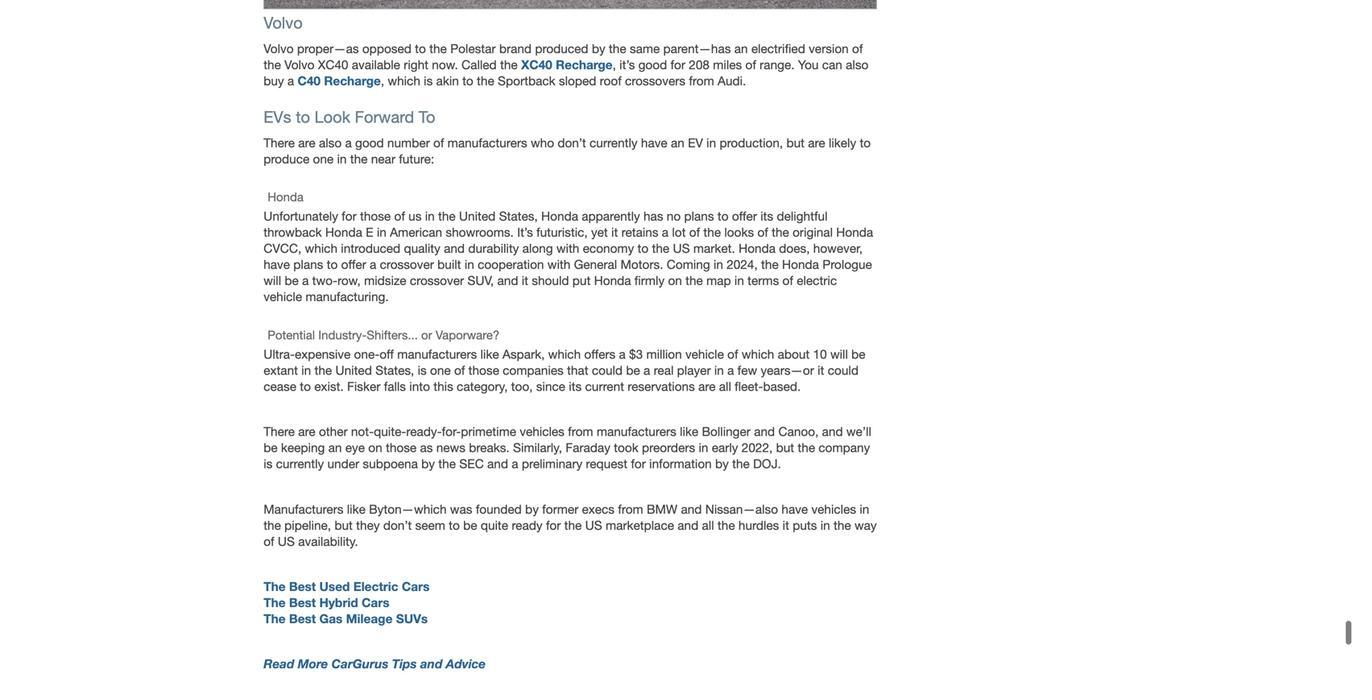 Task type: locate. For each thing, give the bounding box(es) containing it.
0 horizontal spatial will
[[264, 274, 281, 288]]

currently down keeping
[[276, 457, 324, 471]]

to inside 'c40 recharge , which is akin to the sportback sloped roof crossovers from audi.'
[[462, 74, 473, 88]]

0 horizontal spatial also
[[319, 136, 342, 150]]

as
[[420, 441, 433, 455]]

0 vertical spatial is
[[424, 74, 433, 88]]

,
[[613, 58, 616, 72], [381, 74, 384, 88]]

a down similarly,
[[512, 457, 518, 471]]

0 vertical spatial there
[[264, 136, 295, 150]]

in up map
[[714, 258, 723, 272]]

be inside there are other not-quite-ready-for-primetime vehicles from manufacturers like bollinger and canoo, and we'll be keeping an eye on those as news breaks. similarly, faraday took preorders in early 2022, but the company is currently under subpoena by the sec and a preliminary request for information by the doj.
[[264, 441, 278, 455]]

0 vertical spatial volvo
[[264, 13, 303, 32]]

one inside potential industry-shifters... or vaporware? ultra-expensive one-off manufacturers like aspark, which offers a $3 million vehicle of which about 10 will be extant in the united states, is one of those companies that could be a real player in a few years—or it could cease to exist. fisker falls into this category, too, since its current reservations are all fleet-based.
[[430, 363, 451, 378]]

look
[[315, 108, 350, 126]]

1 horizontal spatial have
[[641, 136, 668, 150]]

one right the produce
[[313, 152, 334, 166]]

from up marketplace at the bottom left of page
[[618, 502, 643, 517]]

1 horizontal spatial its
[[761, 209, 773, 224]]

also right can
[[846, 58, 869, 72]]

of inside manufacturers like byton—which was founded by former execs from bmw and nissan—also have vehicles in the pipeline, but they don't seem to be quite ready for the us marketplace and all the hurdles it puts in the way of us availability.
[[264, 534, 274, 549]]

1 vertical spatial currently
[[276, 457, 324, 471]]

firmly
[[635, 274, 665, 288]]

and right bmw
[[681, 502, 702, 517]]

vehicle inside honda unfortunately for those of us in the united states, honda apparently has no plans to offer its delightful throwback honda e in american showrooms. it's futuristic, yet it retains a lot of the looks of the original honda cvcc, which introduced quality and durability along with economy to the us market. honda does, however, have plans to offer a crossover built in cooperation with general motors. coming in 2024, the honda prologue will be a two-row, midsize crossover suv, and it should put honda firmly on the map in terms of electric vehicle manufacturing.
[[264, 290, 302, 304]]

0 horizontal spatial vehicle
[[264, 290, 302, 304]]

that
[[567, 363, 588, 378]]

years—or
[[761, 363, 814, 378]]

xc40 up sportback in the top left of the page
[[521, 57, 552, 72]]

in down "expensive" at the left bottom
[[301, 363, 311, 378]]

0 vertical spatial states,
[[499, 209, 538, 224]]

3 the from the top
[[264, 611, 286, 626]]

0 horizontal spatial from
[[568, 425, 593, 439]]

1 horizontal spatial don't
[[558, 136, 586, 150]]

quality
[[404, 241, 440, 256]]

are
[[298, 136, 315, 150], [808, 136, 825, 150], [698, 379, 716, 394], [298, 425, 315, 439]]

parent—has
[[663, 41, 731, 56]]

1 horizontal spatial vehicles
[[812, 502, 856, 517]]

2 could from the left
[[828, 363, 859, 378]]

a left few
[[727, 363, 734, 378]]

of inside volvo proper—as opposed to the polestar brand produced by the same parent—has an electrified version of the volvo xc40 available right now. called the
[[852, 41, 863, 56]]

could right years—or
[[828, 363, 859, 378]]

0 vertical spatial have
[[641, 136, 668, 150]]

an inside volvo proper—as opposed to the polestar brand produced by the same parent—has an electrified version of the volvo xc40 available right now. called the
[[734, 41, 748, 56]]

execs
[[582, 502, 615, 517]]

those up subpoena
[[386, 441, 417, 455]]

vehicle
[[264, 290, 302, 304], [685, 347, 724, 362]]

no
[[667, 209, 681, 224]]

0 horizontal spatial have
[[264, 258, 290, 272]]

honda
[[268, 190, 304, 204], [541, 209, 578, 224], [325, 225, 362, 240], [836, 225, 873, 240], [739, 241, 776, 256], [782, 258, 819, 272], [594, 274, 631, 288]]

aspark,
[[503, 347, 545, 362]]

2 horizontal spatial us
[[673, 241, 690, 256]]

motors.
[[621, 258, 663, 272]]

vehicle up potential
[[264, 290, 302, 304]]

1 vertical spatial one
[[430, 363, 451, 378]]

1 vertical spatial have
[[264, 258, 290, 272]]

on inside there are other not-quite-ready-for-primetime vehicles from manufacturers like bollinger and canoo, and we'll be keeping an eye on those as news breaks. similarly, faraday took preorders in early 2022, but the company is currently under subpoena by the sec and a preliminary request for information by the doj.
[[368, 441, 382, 455]]

0 vertical spatial vehicles
[[520, 425, 565, 439]]

manufacturers
[[448, 136, 527, 150], [397, 347, 477, 362], [597, 425, 676, 439]]

manufacturers down or
[[397, 347, 477, 362]]

in
[[707, 136, 716, 150], [337, 152, 347, 166], [425, 209, 435, 224], [377, 225, 386, 240], [465, 258, 474, 272], [714, 258, 723, 272], [735, 274, 744, 288], [301, 363, 311, 378], [714, 363, 724, 378], [699, 441, 708, 455], [860, 502, 869, 517], [821, 518, 830, 533]]

offer
[[732, 209, 757, 224], [341, 258, 366, 272]]

in right 'us'
[[425, 209, 435, 224]]

1 horizontal spatial like
[[480, 347, 499, 362]]

sportback
[[498, 74, 555, 88]]

which inside honda unfortunately for those of us in the united states, honda apparently has no plans to offer its delightful throwback honda e in american showrooms. it's futuristic, yet it retains a lot of the looks of the original honda cvcc, which introduced quality and durability along with economy to the us market. honda does, however, have plans to offer a crossover built in cooperation with general motors. coming in 2024, the honda prologue will be a two-row, midsize crossover suv, and it should put honda firmly on the map in terms of electric vehicle manufacturing.
[[305, 241, 338, 256]]

us
[[673, 241, 690, 256], [585, 518, 602, 533], [278, 534, 295, 549]]

0 horizontal spatial united
[[335, 363, 372, 378]]

xc40 down proper—as
[[318, 58, 348, 72]]

2 vertical spatial like
[[347, 502, 366, 517]]

and right tips
[[420, 657, 443, 672]]

1 vertical spatial there
[[264, 425, 295, 439]]

are up keeping
[[298, 425, 315, 439]]

, inside , it's good for 208 miles of range. you can also buy a
[[613, 58, 616, 72]]

0 vertical spatial all
[[719, 379, 731, 394]]

also down look
[[319, 136, 342, 150]]

for down "took"
[[631, 457, 646, 471]]

vehicles up similarly,
[[520, 425, 565, 439]]

hurdles
[[739, 518, 779, 533]]

vehicles
[[520, 425, 565, 439], [812, 502, 856, 517]]

the down called
[[477, 74, 494, 88]]

1 vertical spatial but
[[776, 441, 794, 455]]

0 vertical spatial manufacturers
[[448, 136, 527, 150]]

vehicle inside potential industry-shifters... or vaporware? ultra-expensive one-off manufacturers like aspark, which offers a $3 million vehicle of which about 10 will be extant in the united states, is one of those companies that could be a real player in a few years—or it could cease to exist. fisker falls into this category, too, since its current reservations are all fleet-based.
[[685, 347, 724, 362]]

currently inside there are other not-quite-ready-for-primetime vehicles from manufacturers like bollinger and canoo, and we'll be keeping an eye on those as news breaks. similarly, faraday took preorders in early 2022, but the company is currently under subpoena by the sec and a preliminary request for information by the doj.
[[276, 457, 324, 471]]

0 vertical spatial us
[[673, 241, 690, 256]]

0 vertical spatial currently
[[590, 136, 638, 150]]

honda up the 2024,
[[739, 241, 776, 256]]

0 horizontal spatial like
[[347, 502, 366, 517]]

like
[[480, 347, 499, 362], [680, 425, 699, 439], [347, 502, 366, 517]]

don't inside there are also a good number of manufacturers who don't currently have an ev in production, but are likely to produce one in the near future:
[[558, 136, 586, 150]]

2 vertical spatial manufacturers
[[597, 425, 676, 439]]

1 vertical spatial best
[[289, 595, 316, 610]]

0 horizontal spatial cars
[[362, 595, 389, 610]]

delightful
[[777, 209, 828, 224]]

0 horizontal spatial one
[[313, 152, 334, 166]]

, left it's at top left
[[613, 58, 616, 72]]

1 horizontal spatial vehicle
[[685, 347, 724, 362]]

1 horizontal spatial states,
[[499, 209, 538, 224]]

to right likely
[[860, 136, 871, 150]]

to inside volvo proper—as opposed to the polestar brand produced by the same parent—has an electrified version of the volvo xc40 available right now. called the
[[415, 41, 426, 56]]

1 vertical spatial volvo
[[264, 41, 294, 56]]

cars up suvs
[[402, 579, 430, 594]]

the down canoo,
[[798, 441, 815, 455]]

1 horizontal spatial us
[[585, 518, 602, 533]]

0 vertical spatial its
[[761, 209, 773, 224]]

$3
[[629, 347, 643, 362]]

1 vertical spatial the
[[264, 595, 286, 610]]

1 horizontal spatial xc40
[[521, 57, 552, 72]]

0 horizontal spatial us
[[278, 534, 295, 549]]

which down right
[[388, 74, 420, 88]]

1 vertical spatial is
[[418, 363, 427, 378]]

companies
[[503, 363, 564, 378]]

but inside there are also a good number of manufacturers who don't currently have an ev in production, but are likely to produce one in the near future:
[[787, 136, 805, 150]]

its left delightful
[[761, 209, 773, 224]]

1 vertical spatial offer
[[341, 258, 366, 272]]

0 vertical spatial also
[[846, 58, 869, 72]]

throwback
[[264, 225, 322, 240]]

1 vertical spatial those
[[469, 363, 499, 378]]

or
[[421, 328, 432, 342]]

there
[[264, 136, 295, 150], [264, 425, 295, 439]]

apparently
[[582, 209, 640, 224]]

on
[[668, 274, 682, 288], [368, 441, 382, 455]]

the down early
[[732, 457, 750, 471]]

the inside potential industry-shifters... or vaporware? ultra-expensive one-off manufacturers like aspark, which offers a $3 million vehicle of which about 10 will be extant in the united states, is one of those companies that could be a real player in a few years—or it could cease to exist. fisker falls into this category, too, since its current reservations are all fleet-based.
[[315, 363, 332, 378]]

1 vertical spatial will
[[830, 347, 848, 362]]

potential industry-shifters... or vaporware? ultra-expensive one-off manufacturers like aspark, which offers a $3 million vehicle of which about 10 will be extant in the united states, is one of those companies that could be a real player in a few years—or it could cease to exist. fisker falls into this category, too, since its current reservations are all fleet-based.
[[264, 328, 866, 394]]

is inside 'c40 recharge , which is akin to the sportback sloped roof crossovers from audi.'
[[424, 74, 433, 88]]

1 vertical spatial like
[[680, 425, 699, 439]]

crossover down built
[[410, 274, 464, 288]]

from down 208
[[689, 74, 714, 88]]

does,
[[779, 241, 810, 256]]

suvs
[[396, 611, 428, 626]]

of up future:
[[433, 136, 444, 150]]

fisker
[[347, 379, 380, 394]]

0 vertical spatial good
[[638, 58, 667, 72]]

an up miles
[[734, 41, 748, 56]]

1 vertical spatial ,
[[381, 74, 384, 88]]

1 vertical spatial on
[[368, 441, 382, 455]]

0 vertical spatial one
[[313, 152, 334, 166]]

it inside potential industry-shifters... or vaporware? ultra-expensive one-off manufacturers like aspark, which offers a $3 million vehicle of which about 10 will be extant in the united states, is one of those companies that could be a real player in a few years—or it could cease to exist. fisker falls into this category, too, since its current reservations are all fleet-based.
[[818, 363, 824, 378]]

good inside there are also a good number of manufacturers who don't currently have an ev in production, but are likely to produce one in the near future:
[[355, 136, 384, 150]]

by inside manufacturers like byton—which was founded by former execs from bmw and nissan—also have vehicles in the pipeline, but they don't seem to be quite ready for the us marketplace and all the hurdles it puts in the way of us availability.
[[525, 502, 539, 517]]

208
[[689, 58, 710, 72]]

the up now.
[[429, 41, 447, 56]]

along
[[522, 241, 553, 256]]

2 vertical spatial an
[[328, 441, 342, 455]]

canoo,
[[778, 425, 819, 439]]

for
[[671, 58, 686, 72], [342, 209, 357, 224], [631, 457, 646, 471], [546, 518, 561, 533]]

for left 208
[[671, 58, 686, 72]]

to inside manufacturers like byton—which was founded by former execs from bmw and nissan—also have vehicles in the pipeline, but they don't seem to be quite ready for the us marketplace and all the hurdles it puts in the way of us availability.
[[449, 518, 460, 533]]

0 horizontal spatial all
[[702, 518, 714, 533]]

1 best from the top
[[289, 579, 316, 594]]

it right yet
[[611, 225, 618, 240]]

be left keeping
[[264, 441, 278, 455]]

1 horizontal spatial on
[[668, 274, 682, 288]]

a down evs to look forward to
[[345, 136, 352, 150]]

you
[[798, 58, 819, 72]]

0 horizontal spatial could
[[592, 363, 623, 378]]

tips
[[392, 657, 417, 672]]

1 vertical spatial all
[[702, 518, 714, 533]]

like inside manufacturers like byton—which was founded by former execs from bmw and nissan—also have vehicles in the pipeline, but they don't seem to be quite ready for the us marketplace and all the hurdles it puts in the way of us availability.
[[347, 502, 366, 517]]

sloped
[[559, 74, 596, 88]]

currently
[[590, 136, 638, 150], [276, 457, 324, 471]]

to up right
[[415, 41, 426, 56]]

vehicle up player
[[685, 347, 724, 362]]

be left two-
[[285, 274, 299, 288]]

all inside manufacturers like byton—which was founded by former execs from bmw and nissan—also have vehicles in the pipeline, but they don't seem to be quite ready for the us marketplace and all the hurdles it puts in the way of us availability.
[[702, 518, 714, 533]]

market.
[[693, 241, 735, 256]]

with
[[556, 241, 579, 256], [548, 258, 571, 272]]

a right buy
[[287, 74, 294, 88]]

there inside there are other not-quite-ready-for-primetime vehicles from manufacturers like bollinger and canoo, and we'll be keeping an eye on those as news breaks. similarly, faraday took preorders in early 2022, but the company is currently under subpoena by the sec and a preliminary request for information by the doj.
[[264, 425, 295, 439]]

crossovers
[[625, 74, 686, 88]]

a left real
[[644, 363, 650, 378]]

good up "near"
[[355, 136, 384, 150]]

same
[[630, 41, 660, 56]]

manufacturers
[[264, 502, 344, 517]]

on right 'eye'
[[368, 441, 382, 455]]

an
[[734, 41, 748, 56], [671, 136, 685, 150], [328, 441, 342, 455]]

recharge up sloped on the top left of the page
[[556, 57, 613, 72]]

will right 10
[[830, 347, 848, 362]]

for inside honda unfortunately for those of us in the united states, honda apparently has no plans to offer its delightful throwback honda e in american showrooms. it's futuristic, yet it retains a lot of the looks of the original honda cvcc, which introduced quality and durability along with economy to the us market. honda does, however, have plans to offer a crossover built in cooperation with general motors. coming in 2024, the honda prologue will be a two-row, midsize crossover suv, and it should put honda firmly on the map in terms of electric vehicle manufacturing.
[[342, 209, 357, 224]]

1 horizontal spatial plans
[[684, 209, 714, 224]]

vehicles inside there are other not-quite-ready-for-primetime vehicles from manufacturers like bollinger and canoo, and we'll be keeping an eye on those as news breaks. similarly, faraday took preorders in early 2022, but the company is currently under subpoena by the sec and a preliminary request for information by the doj.
[[520, 425, 565, 439]]

to inside there are also a good number of manufacturers who don't currently have an ev in production, but are likely to produce one in the near future:
[[860, 136, 871, 150]]

0 horizontal spatial ,
[[381, 74, 384, 88]]

player
[[677, 363, 711, 378]]

like inside there are other not-quite-ready-for-primetime vehicles from manufacturers like bollinger and canoo, and we'll be keeping an eye on those as news breaks. similarly, faraday took preorders in early 2022, but the company is currently under subpoena by the sec and a preliminary request for information by the doj.
[[680, 425, 699, 439]]

a left lot
[[662, 225, 669, 240]]

1 horizontal spatial from
[[618, 502, 643, 517]]

an inside there are other not-quite-ready-for-primetime vehicles from manufacturers like bollinger and canoo, and we'll be keeping an eye on those as news breaks. similarly, faraday took preorders in early 2022, but the company is currently under subpoena by the sec and a preliminary request for information by the doj.
[[328, 441, 342, 455]]

volvo for volvo
[[264, 13, 303, 32]]

an left ev
[[671, 136, 685, 150]]

and right marketplace at the bottom left of page
[[678, 518, 699, 533]]

those up category,
[[469, 363, 499, 378]]

early
[[712, 441, 738, 455]]

extant
[[264, 363, 298, 378]]

to
[[415, 41, 426, 56], [462, 74, 473, 88], [296, 108, 310, 126], [860, 136, 871, 150], [718, 209, 729, 224], [638, 241, 649, 256], [327, 258, 338, 272], [300, 379, 311, 394], [449, 518, 460, 533]]

0 horizontal spatial vehicles
[[520, 425, 565, 439]]

coming
[[667, 258, 710, 272]]

0 vertical spatial vehicle
[[264, 290, 302, 304]]

states,
[[499, 209, 538, 224], [375, 363, 414, 378]]

from inside there are other not-quite-ready-for-primetime vehicles from manufacturers like bollinger and canoo, and we'll be keeping an eye on those as news breaks. similarly, faraday took preorders in early 2022, but the company is currently under subpoena by the sec and a preliminary request for information by the doj.
[[568, 425, 593, 439]]

have inside manufacturers like byton—which was founded by former execs from bmw and nissan—also have vehicles in the pipeline, but they don't seem to be quite ready for the us marketplace and all the hurdles it puts in the way of us availability.
[[782, 502, 808, 517]]

0 horizontal spatial currently
[[276, 457, 324, 471]]

2 horizontal spatial from
[[689, 74, 714, 88]]

1 horizontal spatial united
[[459, 209, 496, 224]]

an down other
[[328, 441, 342, 455]]

of right miles
[[745, 58, 756, 72]]

1 horizontal spatial could
[[828, 363, 859, 378]]

be inside manufacturers like byton—which was founded by former execs from bmw and nissan—also have vehicles in the pipeline, but they don't seem to be quite ready for the us marketplace and all the hurdles it puts in the way of us availability.
[[463, 518, 477, 533]]

quite
[[481, 518, 508, 533]]

2 horizontal spatial have
[[782, 502, 808, 517]]

0 vertical spatial cars
[[402, 579, 430, 594]]

it left puts
[[783, 518, 789, 533]]

for down former
[[546, 518, 561, 533]]

like inside potential industry-shifters... or vaporware? ultra-expensive one-off manufacturers like aspark, which offers a $3 million vehicle of which about 10 will be extant in the united states, is one of those companies that could be a real player in a few years—or it could cease to exist. fisker falls into this category, too, since its current reservations are all fleet-based.
[[480, 347, 499, 362]]

1 vertical spatial an
[[671, 136, 685, 150]]

2 there from the top
[[264, 425, 295, 439]]

available
[[352, 58, 400, 72]]

a
[[287, 74, 294, 88], [345, 136, 352, 150], [662, 225, 669, 240], [370, 258, 376, 272], [302, 274, 309, 288], [619, 347, 626, 362], [644, 363, 650, 378], [727, 363, 734, 378], [512, 457, 518, 471]]

c40 recharge link
[[298, 73, 381, 88]]

currently down roof
[[590, 136, 638, 150]]

best left hybrid
[[289, 595, 316, 610]]

1 vertical spatial states,
[[375, 363, 414, 378]]

but right production,
[[787, 136, 805, 150]]

cars down electric
[[362, 595, 389, 610]]

1 horizontal spatial recharge
[[556, 57, 613, 72]]

0 vertical spatial on
[[668, 274, 682, 288]]

there inside there are also a good number of manufacturers who don't currently have an ev in production, but are likely to produce one in the near future:
[[264, 136, 295, 150]]

0 vertical spatial don't
[[558, 136, 586, 150]]

2 vertical spatial those
[[386, 441, 417, 455]]

of inside there are also a good number of manufacturers who don't currently have an ev in production, but are likely to produce one in the near future:
[[433, 136, 444, 150]]

also inside , it's good for 208 miles of range. you can also buy a
[[846, 58, 869, 72]]

1 vertical spatial manufacturers
[[397, 347, 477, 362]]

more
[[298, 657, 328, 672]]

a inside there are also a good number of manufacturers who don't currently have an ev in production, but are likely to produce one in the near future:
[[345, 136, 352, 150]]

the best used electric cars the best hybrid cars the best gas mileage suvs
[[264, 579, 430, 626]]

1 there from the top
[[264, 136, 295, 150]]

future:
[[399, 152, 434, 166]]

all left fleet-
[[719, 379, 731, 394]]

honda unfortunately for those of us in the united states, honda apparently has no plans to offer its delightful throwback honda e in american showrooms. it's futuristic, yet it retains a lot of the looks of the original honda cvcc, which introduced quality and durability along with economy to the us market. honda does, however, have plans to offer a crossover built in cooperation with general motors. coming in 2024, the honda prologue will be a two-row, midsize crossover suv, and it should put honda firmly on the map in terms of electric vehicle manufacturing.
[[264, 190, 873, 304]]

0 vertical spatial best
[[289, 579, 316, 594]]

1 vertical spatial plans
[[293, 258, 323, 272]]

1 horizontal spatial will
[[830, 347, 848, 362]]

vehicles inside manufacturers like byton—which was founded by former execs from bmw and nissan—also have vehicles in the pipeline, but they don't seem to be quite ready for the us marketplace and all the hurdles it puts in the way of us availability.
[[812, 502, 856, 517]]

all down nissan—also
[[702, 518, 714, 533]]

the left the way on the right bottom of page
[[834, 518, 851, 533]]

who
[[531, 136, 554, 150]]

1 horizontal spatial currently
[[590, 136, 638, 150]]

1 horizontal spatial ,
[[613, 58, 616, 72]]

nissan—also
[[705, 502, 778, 517]]

1 horizontal spatial also
[[846, 58, 869, 72]]

it
[[611, 225, 618, 240], [522, 274, 528, 288], [818, 363, 824, 378], [783, 518, 789, 533]]

should
[[532, 274, 569, 288]]

in left early
[[699, 441, 708, 455]]

us down execs at the bottom of the page
[[585, 518, 602, 533]]

0 horizontal spatial xc40
[[318, 58, 348, 72]]

2 vertical spatial is
[[264, 457, 273, 471]]

1 vertical spatial from
[[568, 425, 593, 439]]

with down futuristic, on the left top
[[556, 241, 579, 256]]

subpoena
[[363, 457, 418, 471]]

it inside manufacturers like byton—which was founded by former execs from bmw and nissan—also have vehicles in the pipeline, but they don't seem to be quite ready for the us marketplace and all the hurdles it puts in the way of us availability.
[[783, 518, 789, 533]]

akin
[[436, 74, 459, 88]]

0 horizontal spatial states,
[[375, 363, 414, 378]]

0 horizontal spatial don't
[[383, 518, 412, 533]]

is left akin
[[424, 74, 433, 88]]

the best gas mileage suvs link
[[264, 611, 428, 626]]

1 horizontal spatial offer
[[732, 209, 757, 224]]

an inside there are also a good number of manufacturers who don't currently have an ev in production, but are likely to produce one in the near future:
[[671, 136, 685, 150]]

from
[[689, 74, 714, 88], [568, 425, 593, 439], [618, 502, 643, 517]]

1 vertical spatial don't
[[383, 518, 412, 533]]

1 vertical spatial also
[[319, 136, 342, 150]]

plans right no
[[684, 209, 714, 224]]

number
[[387, 136, 430, 150]]

xc40 recharge link
[[521, 57, 613, 72]]

original
[[793, 225, 833, 240]]

2 vertical spatial volvo
[[284, 58, 315, 72]]

united up showrooms.
[[459, 209, 496, 224]]

manufacturers inside potential industry-shifters... or vaporware? ultra-expensive one-off manufacturers like aspark, which offers a $3 million vehicle of which about 10 will be extant in the united states, is one of those companies that could be a real player in a few years—or it could cease to exist. fisker falls into this category, too, since its current reservations are all fleet-based.
[[397, 347, 477, 362]]

row,
[[338, 274, 361, 288]]

2023 volvo xc40 recharge image
[[264, 0, 877, 9]]

1 vertical spatial its
[[569, 379, 582, 394]]

vehicles up puts
[[812, 502, 856, 517]]

0 vertical spatial united
[[459, 209, 496, 224]]

other
[[319, 425, 348, 439]]

xc40 inside volvo proper—as opposed to the polestar brand produced by the same parent—has an electrified version of the volvo xc40 available right now. called the
[[318, 58, 348, 72]]

2 vertical spatial but
[[335, 518, 353, 533]]

us down lot
[[673, 241, 690, 256]]

0 vertical spatial an
[[734, 41, 748, 56]]

best up the best hybrid cars link
[[289, 579, 316, 594]]

its inside potential industry-shifters... or vaporware? ultra-expensive one-off manufacturers like aspark, which offers a $3 million vehicle of which about 10 will be extant in the united states, is one of those companies that could be a real player in a few years—or it could cease to exist. fisker falls into this category, too, since its current reservations are all fleet-based.
[[569, 379, 582, 394]]

have left ev
[[641, 136, 668, 150]]

into
[[409, 379, 430, 394]]

will
[[264, 274, 281, 288], [830, 347, 848, 362]]

for-
[[442, 425, 461, 439]]

0 horizontal spatial good
[[355, 136, 384, 150]]

1 the from the top
[[264, 579, 286, 594]]

those inside there are other not-quite-ready-for-primetime vehicles from manufacturers like bollinger and canoo, and we'll be keeping an eye on those as news breaks. similarly, faraday took preorders in early 2022, but the company is currently under subpoena by the sec and a preliminary request for information by the doj.
[[386, 441, 417, 455]]

faraday
[[566, 441, 611, 455]]

0 vertical spatial ,
[[613, 58, 616, 72]]

there up the produce
[[264, 136, 295, 150]]

expensive
[[295, 347, 351, 362]]

this
[[434, 379, 453, 394]]

two-
[[312, 274, 338, 288]]

have up puts
[[782, 502, 808, 517]]

have inside honda unfortunately for those of us in the united states, honda apparently has no plans to offer its delightful throwback honda e in american showrooms. it's futuristic, yet it retains a lot of the looks of the original honda cvcc, which introduced quality and durability along with economy to the us market. honda does, however, have plans to offer a crossover built in cooperation with general motors. coming in 2024, the honda prologue will be a two-row, midsize crossover suv, and it should put honda firmly on the map in terms of electric vehicle manufacturing.
[[264, 258, 290, 272]]

which inside 'c40 recharge , which is akin to the sportback sloped roof crossovers from audi.'
[[388, 74, 420, 88]]

states, up falls
[[375, 363, 414, 378]]



Task type: vqa. For each thing, say whether or not it's contained in the screenshot.
"founded"
yes



Task type: describe. For each thing, give the bounding box(es) containing it.
is inside potential industry-shifters... or vaporware? ultra-expensive one-off manufacturers like aspark, which offers a $3 million vehicle of which about 10 will be extant in the united states, is one of those companies that could be a real player in a few years—or it could cease to exist. fisker falls into this category, too, since its current reservations are all fleet-based.
[[418, 363, 427, 378]]

was
[[450, 502, 472, 517]]

states, inside potential industry-shifters... or vaporware? ultra-expensive one-off manufacturers like aspark, which offers a $3 million vehicle of which about 10 will be extant in the united states, is one of those companies that could be a real player in a few years—or it could cease to exist. fisker falls into this category, too, since its current reservations are all fleet-based.
[[375, 363, 414, 378]]

the down former
[[564, 518, 582, 533]]

10
[[813, 347, 827, 362]]

to up motors.
[[638, 241, 649, 256]]

honda up the unfortunately
[[268, 190, 304, 204]]

sec
[[459, 457, 484, 471]]

and up company
[[822, 425, 843, 439]]

reservations
[[628, 379, 695, 394]]

futuristic,
[[537, 225, 588, 240]]

took
[[614, 441, 639, 455]]

terms
[[748, 274, 779, 288]]

by inside volvo proper—as opposed to the polestar brand produced by the same parent—has an electrified version of the volvo xc40 available right now. called the
[[592, 41, 605, 56]]

2 vertical spatial us
[[278, 534, 295, 549]]

the down coming
[[686, 274, 703, 288]]

cooperation
[[478, 258, 544, 272]]

cvcc,
[[264, 241, 301, 256]]

near
[[371, 152, 395, 166]]

we'll
[[847, 425, 872, 439]]

category,
[[457, 379, 508, 394]]

in inside there are other not-quite-ready-for-primetime vehicles from manufacturers like bollinger and canoo, and we'll be keeping an eye on those as news breaks. similarly, faraday took preorders in early 2022, but the company is currently under subpoena by the sec and a preliminary request for information by the doj.
[[699, 441, 708, 455]]

yet
[[591, 225, 608, 240]]

bmw
[[647, 502, 678, 517]]

based.
[[763, 379, 801, 394]]

likely
[[829, 136, 856, 150]]

produce
[[264, 152, 310, 166]]

durability
[[468, 241, 519, 256]]

0 horizontal spatial plans
[[293, 258, 323, 272]]

miles
[[713, 58, 742, 72]]

a left $3
[[619, 347, 626, 362]]

offers
[[584, 347, 616, 362]]

current
[[585, 379, 624, 394]]

us inside honda unfortunately for those of us in the united states, honda apparently has no plans to offer its delightful throwback honda e in american showrooms. it's futuristic, yet it retains a lot of the looks of the original honda cvcc, which introduced quality and durability along with economy to the us market. honda does, however, have plans to offer a crossover built in cooperation with general motors. coming in 2024, the honda prologue will be a two-row, midsize crossover suv, and it should put honda firmly on the map in terms of electric vehicle manufacturing.
[[673, 241, 690, 256]]

1 vertical spatial cars
[[362, 595, 389, 610]]

a down introduced
[[370, 258, 376, 272]]

are inside potential industry-shifters... or vaporware? ultra-expensive one-off manufacturers like aspark, which offers a $3 million vehicle of which about 10 will be extant in the united states, is one of those companies that could be a real player in a few years—or it could cease to exist. fisker falls into this category, too, since its current reservations are all fleet-based.
[[698, 379, 716, 394]]

the up terms
[[761, 258, 779, 272]]

economy
[[583, 241, 634, 256]]

the up does,
[[772, 225, 789, 240]]

by down as
[[421, 457, 435, 471]]

volvo for volvo proper—as opposed to the polestar brand produced by the same parent—has an electrified version of the volvo xc40 available right now. called the
[[264, 41, 294, 56]]

don't inside manufacturers like byton—which was founded by former execs from bmw and nissan—also have vehicles in the pipeline, but they don't seem to be quite ready for the us marketplace and all the hurdles it puts in the way of us availability.
[[383, 518, 412, 533]]

of up few
[[728, 347, 738, 362]]

but inside there are other not-quite-ready-for-primetime vehicles from manufacturers like bollinger and canoo, and we'll be keeping an eye on those as news breaks. similarly, faraday took preorders in early 2022, but the company is currently under subpoena by the sec and a preliminary request for information by the doj.
[[776, 441, 794, 455]]

there for there are other not-quite-ready-for-primetime vehicles from manufacturers like bollinger and canoo, and we'll be keeping an eye on those as news breaks. similarly, faraday took preorders in early 2022, but the company is currently under subpoena by the sec and a preliminary request for information by the doj.
[[264, 425, 295, 439]]

an for electrified
[[734, 41, 748, 56]]

xc40 recharge
[[521, 57, 613, 72]]

manufacturers inside there are also a good number of manufacturers who don't currently have an ev in production, but are likely to produce one in the near future:
[[448, 136, 527, 150]]

a left two-
[[302, 274, 309, 288]]

and up 2022,
[[754, 425, 775, 439]]

good inside , it's good for 208 miles of range. you can also buy a
[[638, 58, 667, 72]]

shifters...
[[367, 328, 418, 342]]

its inside honda unfortunately for those of us in the united states, honda apparently has no plans to offer its delightful throwback honda e in american showrooms. it's futuristic, yet it retains a lot of the looks of the original honda cvcc, which introduced quality and durability along with economy to the us market. honda does, however, have plans to offer a crossover built in cooperation with general motors. coming in 2024, the honda prologue will be a two-row, midsize crossover suv, and it should put honda firmly on the map in terms of electric vehicle manufacturing.
[[761, 209, 773, 224]]

they
[[356, 518, 380, 533]]

bollinger
[[702, 425, 751, 439]]

to up looks on the right top
[[718, 209, 729, 224]]

3 best from the top
[[289, 611, 316, 626]]

there for there are also a good number of manufacturers who don't currently have an ev in production, but are likely to produce one in the near future:
[[264, 136, 295, 150]]

2 best from the top
[[289, 595, 316, 610]]

2024,
[[727, 258, 758, 272]]

the up motors.
[[652, 241, 670, 256]]

the down the news
[[438, 457, 456, 471]]

honda up however, on the right top
[[836, 225, 873, 240]]

buy
[[264, 74, 284, 88]]

few
[[738, 363, 757, 378]]

unfortunately
[[264, 209, 338, 224]]

c40
[[298, 73, 321, 88]]

eye
[[345, 441, 365, 455]]

on inside honda unfortunately for those of us in the united states, honda apparently has no plans to offer its delightful throwback honda e in american showrooms. it's futuristic, yet it retains a lot of the looks of the original honda cvcc, which introduced quality and durability along with economy to the us market. honda does, however, have plans to offer a crossover built in cooperation with general motors. coming in 2024, the honda prologue will be a two-row, midsize crossover suv, and it should put honda firmly on the map in terms of electric vehicle manufacturing.
[[668, 274, 682, 288]]

honda left e
[[325, 225, 362, 240]]

1 vertical spatial us
[[585, 518, 602, 533]]

by down early
[[715, 457, 729, 471]]

availability.
[[298, 534, 358, 549]]

however,
[[813, 241, 863, 256]]

be right 10
[[852, 347, 866, 362]]

right
[[404, 58, 429, 72]]

in right player
[[714, 363, 724, 378]]

of left 'us'
[[394, 209, 405, 224]]

preorders
[[642, 441, 695, 455]]

of right looks on the right top
[[758, 225, 768, 240]]

map
[[707, 274, 731, 288]]

1 vertical spatial crossover
[[410, 274, 464, 288]]

manufacturers inside there are other not-quite-ready-for-primetime vehicles from manufacturers like bollinger and canoo, and we'll be keeping an eye on those as news breaks. similarly, faraday took preorders in early 2022, but the company is currently under subpoena by the sec and a preliminary request for information by the doj.
[[597, 425, 676, 439]]

recharge for xc40
[[556, 57, 613, 72]]

there are other not-quite-ready-for-primetime vehicles from manufacturers like bollinger and canoo, and we'll be keeping an eye on those as news breaks. similarly, faraday took preorders in early 2022, but the company is currently under subpoena by the sec and a preliminary request for information by the doj.
[[264, 425, 872, 471]]

electrified
[[751, 41, 805, 56]]

will inside potential industry-shifters... or vaporware? ultra-expensive one-off manufacturers like aspark, which offers a $3 million vehicle of which about 10 will be extant in the united states, is one of those companies that could be a real player in a few years—or it could cease to exist. fisker falls into this category, too, since its current reservations are all fleet-based.
[[830, 347, 848, 362]]

the down brand
[[500, 58, 518, 72]]

breaks.
[[469, 441, 510, 455]]

recharge for c40
[[324, 73, 381, 88]]

in up suv,
[[465, 258, 474, 272]]

preliminary
[[522, 457, 583, 471]]

way
[[855, 518, 877, 533]]

it's
[[517, 225, 533, 240]]

1 could from the left
[[592, 363, 623, 378]]

the down manufacturers
[[264, 518, 281, 533]]

c40 recharge , which is akin to the sportback sloped roof crossovers from audi.
[[298, 73, 746, 88]]

to up two-
[[327, 258, 338, 272]]

united inside honda unfortunately for those of us in the united states, honda apparently has no plans to offer its delightful throwback honda e in american showrooms. it's futuristic, yet it retains a lot of the looks of the original honda cvcc, which introduced quality and durability along with economy to the us market. honda does, however, have plans to offer a crossover built in cooperation with general motors. coming in 2024, the honda prologue will be a two-row, midsize crossover suv, and it should put honda firmly on the map in terms of electric vehicle manufacturing.
[[459, 209, 496, 224]]

which up few
[[742, 347, 774, 362]]

now.
[[432, 58, 458, 72]]

primetime
[[461, 425, 516, 439]]

the up it's at top left
[[609, 41, 626, 56]]

honda down does,
[[782, 258, 819, 272]]

the inside there are also a good number of manufacturers who don't currently have an ev in production, but are likely to produce one in the near future:
[[350, 152, 368, 166]]

from inside 'c40 recharge , which is akin to the sportback sloped roof crossovers from audi.'
[[689, 74, 714, 88]]

2 the from the top
[[264, 595, 286, 610]]

put
[[573, 274, 591, 288]]

0 vertical spatial plans
[[684, 209, 714, 224]]

production,
[[720, 136, 783, 150]]

which up that
[[548, 347, 581, 362]]

produced
[[535, 41, 588, 56]]

the up market.
[[704, 225, 721, 240]]

polestar
[[450, 41, 496, 56]]

will inside honda unfortunately for those of us in the united states, honda apparently has no plans to offer its delightful throwback honda e in american showrooms. it's futuristic, yet it retains a lot of the looks of the original honda cvcc, which introduced quality and durability along with economy to the us market. honda does, however, have plans to offer a crossover built in cooperation with general motors. coming in 2024, the honda prologue will be a two-row, midsize crossover suv, and it should put honda firmly on the map in terms of electric vehicle manufacturing.
[[264, 274, 281, 288]]

the up buy
[[264, 58, 281, 72]]

have inside there are also a good number of manufacturers who don't currently have an ev in production, but are likely to produce one in the near future:
[[641, 136, 668, 150]]

to inside potential industry-shifters... or vaporware? ultra-expensive one-off manufacturers like aspark, which offers a $3 million vehicle of which about 10 will be extant in the united states, is one of those companies that could be a real player in a few years—or it could cease to exist. fisker falls into this category, too, since its current reservations are all fleet-based.
[[300, 379, 311, 394]]

read more cargurus tips and advice link
[[264, 657, 486, 672]]

be inside honda unfortunately for those of us in the united states, honda apparently has no plans to offer its delightful throwback honda e in american showrooms. it's futuristic, yet it retains a lot of the looks of the original honda cvcc, which introduced quality and durability along with economy to the us market. honda does, however, have plans to offer a crossover built in cooperation with general motors. coming in 2024, the honda prologue will be a two-row, midsize crossover suv, and it should put honda firmly on the map in terms of electric vehicle manufacturing.
[[285, 274, 299, 288]]

be down $3
[[626, 363, 640, 378]]

to
[[419, 108, 435, 126]]

there are also a good number of manufacturers who don't currently have an ev in production, but are likely to produce one in the near future:
[[264, 136, 871, 166]]

looks
[[724, 225, 754, 240]]

hybrid
[[319, 595, 358, 610]]

lot
[[672, 225, 686, 240]]

in right puts
[[821, 518, 830, 533]]

but inside manufacturers like byton—which was founded by former execs from bmw and nissan—also have vehicles in the pipeline, but they don't seem to be quite ready for the us marketplace and all the hurdles it puts in the way of us availability.
[[335, 518, 353, 533]]

are left likely
[[808, 136, 825, 150]]

forward
[[355, 108, 414, 126]]

those inside potential industry-shifters... or vaporware? ultra-expensive one-off manufacturers like aspark, which offers a $3 million vehicle of which about 10 will be extant in the united states, is one of those companies that could be a real player in a few years—or it could cease to exist. fisker falls into this category, too, since its current reservations are all fleet-based.
[[469, 363, 499, 378]]

are up the produce
[[298, 136, 315, 150]]

it's
[[620, 58, 635, 72]]

off
[[380, 347, 394, 362]]

of inside , it's good for 208 miles of range. you can also buy a
[[745, 58, 756, 72]]

electric
[[353, 579, 398, 594]]

in right ev
[[707, 136, 716, 150]]

the best used electric cars link
[[264, 579, 430, 594]]

0 horizontal spatial offer
[[341, 258, 366, 272]]

honda up futuristic, on the left top
[[541, 209, 578, 224]]

1 vertical spatial with
[[548, 258, 571, 272]]

american
[[390, 225, 442, 240]]

roof
[[600, 74, 622, 88]]

for inside , it's good for 208 miles of range. you can also buy a
[[671, 58, 686, 72]]

united inside potential industry-shifters... or vaporware? ultra-expensive one-off manufacturers like aspark, which offers a $3 million vehicle of which about 10 will be extant in the united states, is one of those companies that could be a real player in a few years—or it could cease to exist. fisker falls into this category, too, since its current reservations are all fleet-based.
[[335, 363, 372, 378]]

for inside there are other not-quite-ready-for-primetime vehicles from manufacturers like bollinger and canoo, and we'll be keeping an eye on those as news breaks. similarly, faraday took preorders in early 2022, but the company is currently under subpoena by the sec and a preliminary request for information by the doj.
[[631, 457, 646, 471]]

those inside honda unfortunately for those of us in the united states, honda apparently has no plans to offer its delightful throwback honda e in american showrooms. it's futuristic, yet it retains a lot of the looks of the original honda cvcc, which introduced quality and durability along with economy to the us market. honda does, however, have plans to offer a crossover built in cooperation with general motors. coming in 2024, the honda prologue will be a two-row, midsize crossover suv, and it should put honda firmly on the map in terms of electric vehicle manufacturing.
[[360, 209, 391, 224]]

the right 'us'
[[438, 209, 456, 224]]

keeping
[[281, 441, 325, 455]]

seem
[[415, 518, 445, 533]]

, it's good for 208 miles of range. you can also buy a
[[264, 58, 869, 88]]

it down cooperation
[[522, 274, 528, 288]]

the down nissan—also
[[718, 518, 735, 533]]

in down the 2024,
[[735, 274, 744, 288]]

for inside manufacturers like byton—which was founded by former execs from bmw and nissan—also have vehicles in the pipeline, but they don't seem to be quite ready for the us marketplace and all the hurdles it puts in the way of us availability.
[[546, 518, 561, 533]]

a inside , it's good for 208 miles of range. you can also buy a
[[287, 74, 294, 88]]

and down cooperation
[[497, 274, 518, 288]]

is inside there are other not-quite-ready-for-primetime vehicles from manufacturers like bollinger and canoo, and we'll be keeping an eye on those as news breaks. similarly, faraday took preorders in early 2022, but the company is currently under subpoena by the sec and a preliminary request for information by the doj.
[[264, 457, 273, 471]]

a inside there are other not-quite-ready-for-primetime vehicles from manufacturers like bollinger and canoo, and we'll be keeping an eye on those as news breaks. similarly, faraday took preorders in early 2022, but the company is currently under subpoena by the sec and a preliminary request for information by the doj.
[[512, 457, 518, 471]]

are inside there are other not-quite-ready-for-primetime vehicles from manufacturers like bollinger and canoo, and we'll be keeping an eye on those as news breaks. similarly, faraday took preorders in early 2022, but the company is currently under subpoena by the sec and a preliminary request for information by the doj.
[[298, 425, 315, 439]]

one inside there are also a good number of manufacturers who don't currently have an ev in production, but are likely to produce one in the near future:
[[313, 152, 334, 166]]

in right e
[[377, 225, 386, 240]]

and up built
[[444, 241, 465, 256]]

honda down general
[[594, 274, 631, 288]]

all inside potential industry-shifters... or vaporware? ultra-expensive one-off manufacturers like aspark, which offers a $3 million vehicle of which about 10 will be extant in the united states, is one of those companies that could be a real player in a few years—or it could cease to exist. fisker falls into this category, too, since its current reservations are all fleet-based.
[[719, 379, 731, 394]]

read more cargurus tips and advice
[[264, 657, 486, 672]]

the best hybrid cars link
[[264, 595, 389, 610]]

to right evs
[[296, 108, 310, 126]]

an for ev
[[671, 136, 685, 150]]

industry-
[[318, 328, 367, 342]]

under
[[327, 457, 359, 471]]

from inside manufacturers like byton—which was founded by former execs from bmw and nissan—also have vehicles in the pipeline, but they don't seem to be quite ready for the us marketplace and all the hurdles it puts in the way of us availability.
[[618, 502, 643, 517]]

retains
[[622, 225, 659, 240]]

quite-
[[374, 425, 406, 439]]

0 vertical spatial crossover
[[380, 258, 434, 272]]

1 horizontal spatial cars
[[402, 579, 430, 594]]

and down the breaks.
[[487, 457, 508, 471]]

of right lot
[[689, 225, 700, 240]]

of up category,
[[454, 363, 465, 378]]

states, inside honda unfortunately for those of us in the united states, honda apparently has no plans to offer its delightful throwback honda e in american showrooms. it's futuristic, yet it retains a lot of the looks of the original honda cvcc, which introduced quality and durability along with economy to the us market. honda does, however, have plans to offer a crossover built in cooperation with general motors. coming in 2024, the honda prologue will be a two-row, midsize crossover suv, and it should put honda firmly on the map in terms of electric vehicle manufacturing.
[[499, 209, 538, 224]]

, inside 'c40 recharge , which is akin to the sportback sloped roof crossovers from audi.'
[[381, 74, 384, 88]]

in left "near"
[[337, 152, 347, 166]]

of right terms
[[783, 274, 793, 288]]

the inside 'c40 recharge , which is akin to the sportback sloped roof crossovers from audi.'
[[477, 74, 494, 88]]

in up the way on the right bottom of page
[[860, 502, 869, 517]]

0 vertical spatial with
[[556, 241, 579, 256]]

also inside there are also a good number of manufacturers who don't currently have an ev in production, but are likely to produce one in the near future:
[[319, 136, 342, 150]]

former
[[542, 502, 579, 517]]

currently inside there are also a good number of manufacturers who don't currently have an ev in production, but are likely to produce one in the near future:
[[590, 136, 638, 150]]



